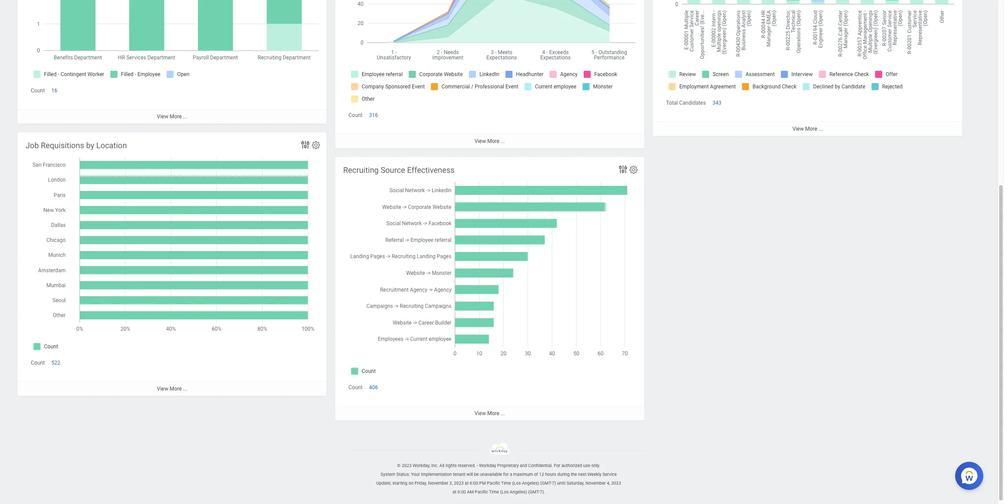Task type: vqa. For each thing, say whether or not it's contained in the screenshot.
the Profile Logan McNeil icon
no



Task type: locate. For each thing, give the bounding box(es) containing it.
more inside headcount & open positions "element"
[[170, 114, 182, 120]]

angeles) down of
[[522, 481, 539, 486]]

and
[[520, 464, 527, 468]]

view more ... link
[[18, 109, 327, 124], [653, 122, 963, 136], [335, 134, 644, 148], [18, 382, 327, 396], [335, 406, 644, 421]]

candidates
[[679, 100, 706, 106]]

6:00
[[470, 481, 478, 486], [458, 490, 466, 495]]

6:00 left the 'pm'
[[470, 481, 478, 486]]

2023
[[402, 464, 412, 468], [454, 481, 464, 486], [611, 481, 621, 486]]

count left 522
[[31, 360, 45, 366]]

source
[[381, 166, 405, 175]]

confidential.
[[528, 464, 553, 468]]

... inside performance by hiring source element
[[501, 138, 505, 144]]

0 horizontal spatial time
[[489, 490, 499, 495]]

inc.
[[431, 464, 439, 468]]

0 horizontal spatial (gmt-
[[528, 490, 540, 495]]

count left the 406
[[349, 385, 363, 391]]

0 vertical spatial 6:00
[[470, 481, 478, 486]]

view inside headcount & open positions "element"
[[157, 114, 168, 120]]

footer containing © 2023 workday, inc. all rights reserved. - workday proprietary and confidential. for authorized use only. system status: your implementation tenant will be unavailable for a maximum of 12 hours during the next weekly service update; starting on friday, november 3, 2023 at 6:00 pm pacific time (los angeles) (gmt-7) until saturday, november 4, 2023 at 6:00 am pacific time (los angeles) (gmt-7).
[[0, 443, 998, 497]]

performance by hiring source element
[[335, 0, 644, 148]]

next
[[578, 472, 587, 477]]

0 horizontal spatial (los
[[500, 490, 509, 495]]

count for 16
[[31, 88, 45, 94]]

location
[[96, 141, 127, 150]]

1 vertical spatial at
[[453, 490, 457, 495]]

0 vertical spatial angeles)
[[522, 481, 539, 486]]

of
[[534, 472, 538, 477]]

view more ... inside candidate pipeline summary element
[[793, 126, 823, 132]]

time down unavailable
[[489, 490, 499, 495]]

update;
[[376, 481, 391, 486]]

6:00 left am
[[458, 490, 466, 495]]

count inside "element"
[[31, 88, 45, 94]]

workday
[[479, 464, 496, 468]]

...
[[183, 114, 187, 120], [819, 126, 823, 132], [501, 138, 505, 144], [183, 386, 187, 392], [501, 411, 505, 417]]

reserved.
[[458, 464, 476, 468]]

system
[[381, 472, 395, 477]]

0 horizontal spatial 2023
[[402, 464, 412, 468]]

total candidates
[[666, 100, 706, 106]]

1 horizontal spatial 6:00
[[470, 481, 478, 486]]

count inside performance by hiring source element
[[349, 112, 363, 118]]

configure and view chart data image
[[618, 164, 629, 175]]

view more ... inside headcount & open positions "element"
[[157, 114, 187, 120]]

© 2023 workday, inc. all rights reserved. - workday proprietary and confidential. for authorized use only. system status: your implementation tenant will be unavailable for a maximum of 12 hours during the next weekly service update; starting on friday, november 3, 2023 at 6:00 pm pacific time (los angeles) (gmt-7) until saturday, november 4, 2023 at 6:00 am pacific time (los angeles) (gmt-7).
[[376, 464, 621, 495]]

1 horizontal spatial (gmt-
[[541, 481, 552, 486]]

until
[[557, 481, 566, 486]]

316
[[369, 112, 378, 118]]

job requisitions by location
[[26, 141, 127, 150]]

1 horizontal spatial time
[[501, 481, 511, 486]]

november
[[428, 481, 448, 486], [586, 481, 606, 486]]

(gmt-
[[541, 481, 552, 486], [528, 490, 540, 495]]

view for 16
[[157, 114, 168, 120]]

0 horizontal spatial 6:00
[[458, 490, 466, 495]]

pacific
[[487, 481, 500, 486], [475, 490, 488, 495]]

(los down the for
[[500, 490, 509, 495]]

a
[[510, 472, 512, 477]]

0 vertical spatial pacific
[[487, 481, 500, 486]]

view inside job requisitions by location element
[[157, 386, 168, 392]]

406 button
[[369, 384, 379, 391]]

1 vertical spatial 6:00
[[458, 490, 466, 495]]

november down the weekly
[[586, 481, 606, 486]]

effectiveness
[[407, 166, 455, 175]]

more inside job requisitions by location element
[[170, 386, 182, 392]]

(los
[[512, 481, 521, 486], [500, 490, 509, 495]]

522
[[51, 360, 60, 366]]

more
[[170, 114, 182, 120], [805, 126, 818, 132], [487, 138, 500, 144], [170, 386, 182, 392], [487, 411, 500, 417]]

at down 3,
[[453, 490, 457, 495]]

view more ... link for 343
[[653, 122, 963, 136]]

0 vertical spatial at
[[465, 481, 469, 486]]

candidate pipeline summary element
[[653, 0, 963, 136]]

at
[[465, 481, 469, 486], [453, 490, 457, 495]]

view more ... inside recruiting source effectiveness element
[[475, 411, 505, 417]]

view more ...
[[157, 114, 187, 120], [793, 126, 823, 132], [475, 138, 505, 144], [157, 386, 187, 392], [475, 411, 505, 417]]

view more ... link for 16
[[18, 109, 327, 124]]

2023 right 3,
[[454, 481, 464, 486]]

configure recruiting source effectiveness image
[[629, 165, 639, 175]]

view
[[157, 114, 168, 120], [793, 126, 804, 132], [475, 138, 486, 144], [157, 386, 168, 392], [475, 411, 486, 417]]

1 horizontal spatial november
[[586, 481, 606, 486]]

2023 right ©
[[402, 464, 412, 468]]

for
[[503, 472, 509, 477]]

(gmt- down of
[[528, 490, 540, 495]]

november down implementation
[[428, 481, 448, 486]]

total
[[666, 100, 678, 106]]

(gmt- up 7).
[[541, 481, 552, 486]]

... for 343
[[819, 126, 823, 132]]

time
[[501, 481, 511, 486], [489, 490, 499, 495]]

343 button
[[713, 100, 723, 107]]

count left 16
[[31, 88, 45, 94]]

angeles)
[[522, 481, 539, 486], [510, 490, 527, 495]]

more inside performance by hiring source element
[[487, 138, 500, 144]]

... inside headcount & open positions "element"
[[183, 114, 187, 120]]

am
[[467, 490, 474, 495]]

be
[[474, 472, 479, 477]]

during
[[558, 472, 570, 477]]

more for 316
[[487, 138, 500, 144]]

©
[[397, 464, 401, 468]]

view inside performance by hiring source element
[[475, 138, 486, 144]]

recruiting source effectiveness element
[[335, 157, 644, 421]]

3,
[[450, 481, 453, 486]]

more for 16
[[170, 114, 182, 120]]

tenant
[[453, 472, 466, 477]]

1 vertical spatial (gmt-
[[528, 490, 540, 495]]

7)
[[552, 481, 556, 486]]

2023 right 4,
[[611, 481, 621, 486]]

pacific down unavailable
[[487, 481, 500, 486]]

count
[[31, 88, 45, 94], [349, 112, 363, 118], [31, 360, 45, 366], [349, 385, 363, 391]]

count inside recruiting source effectiveness element
[[349, 385, 363, 391]]

0 vertical spatial (los
[[512, 481, 521, 486]]

0 horizontal spatial november
[[428, 481, 448, 486]]

1 vertical spatial time
[[489, 490, 499, 495]]

footer
[[0, 443, 998, 497]]

... for 316
[[501, 138, 505, 144]]

... for 16
[[183, 114, 187, 120]]

count for 406
[[349, 385, 363, 391]]

count for 522
[[31, 360, 45, 366]]

2 november from the left
[[586, 481, 606, 486]]

1 vertical spatial angeles)
[[510, 490, 527, 495]]

pacific down the 'pm'
[[475, 490, 488, 495]]

friday,
[[415, 481, 427, 486]]

time down the for
[[501, 481, 511, 486]]

count inside job requisitions by location element
[[31, 360, 45, 366]]

count left 316
[[349, 112, 363, 118]]

16
[[51, 88, 57, 94]]

your
[[411, 472, 420, 477]]

more inside candidate pipeline summary element
[[805, 126, 818, 132]]

angeles) down maximum
[[510, 490, 527, 495]]

at down will
[[465, 481, 469, 486]]

... inside job requisitions by location element
[[183, 386, 187, 392]]

1 vertical spatial (los
[[500, 490, 509, 495]]

16 button
[[51, 87, 59, 94]]

1 horizontal spatial at
[[465, 481, 469, 486]]

... inside candidate pipeline summary element
[[819, 126, 823, 132]]

(los down maximum
[[512, 481, 521, 486]]

view more ... inside performance by hiring source element
[[475, 138, 505, 144]]

-
[[477, 464, 478, 468]]

view inside candidate pipeline summary element
[[793, 126, 804, 132]]

more inside recruiting source effectiveness element
[[487, 411, 500, 417]]



Task type: describe. For each thing, give the bounding box(es) containing it.
weekly
[[588, 472, 602, 477]]

unavailable
[[480, 472, 502, 477]]

configure job requisitions by location image
[[311, 140, 321, 150]]

view more ... for 16
[[157, 114, 187, 120]]

1 november from the left
[[428, 481, 448, 486]]

the
[[571, 472, 577, 477]]

343
[[713, 100, 722, 106]]

0 vertical spatial time
[[501, 481, 511, 486]]

count for 316
[[349, 112, 363, 118]]

saturday,
[[567, 481, 585, 486]]

... inside recruiting source effectiveness element
[[501, 411, 505, 417]]

0 horizontal spatial at
[[453, 490, 457, 495]]

only.
[[592, 464, 601, 468]]

1 horizontal spatial (los
[[512, 481, 521, 486]]

522 button
[[51, 360, 62, 367]]

view more ... inside job requisitions by location element
[[157, 386, 187, 392]]

7).
[[540, 490, 545, 495]]

status:
[[396, 472, 410, 477]]

hours
[[545, 472, 556, 477]]

authorized
[[562, 464, 582, 468]]

pm
[[479, 481, 486, 486]]

recruiting
[[343, 166, 379, 175]]

1 horizontal spatial 2023
[[454, 481, 464, 486]]

316 button
[[369, 112, 379, 119]]

view more ... for 343
[[793, 126, 823, 132]]

view more ... link for 316
[[335, 134, 644, 148]]

12
[[539, 472, 544, 477]]

view for 343
[[793, 126, 804, 132]]

requisitions
[[41, 141, 84, 150]]

view more ... for 316
[[475, 138, 505, 144]]

job
[[26, 141, 39, 150]]

headcount & open positions element
[[18, 0, 327, 124]]

will
[[467, 472, 473, 477]]

rights
[[446, 464, 457, 468]]

use
[[583, 464, 590, 468]]

4,
[[607, 481, 610, 486]]

maximum
[[513, 472, 533, 477]]

job requisitions by location element
[[18, 132, 327, 396]]

406
[[369, 385, 378, 391]]

more for 343
[[805, 126, 818, 132]]

by
[[86, 141, 94, 150]]

on
[[409, 481, 414, 486]]

workday,
[[413, 464, 430, 468]]

view for 316
[[475, 138, 486, 144]]

all
[[440, 464, 445, 468]]

service
[[603, 472, 617, 477]]

0 vertical spatial (gmt-
[[541, 481, 552, 486]]

1 vertical spatial pacific
[[475, 490, 488, 495]]

configure and view chart data image
[[300, 140, 311, 150]]

for
[[554, 464, 561, 468]]

2 horizontal spatial 2023
[[611, 481, 621, 486]]

implementation
[[421, 472, 452, 477]]

proprietary
[[497, 464, 519, 468]]

view inside recruiting source effectiveness element
[[475, 411, 486, 417]]

starting
[[392, 481, 408, 486]]

recruiting source effectiveness
[[343, 166, 455, 175]]



